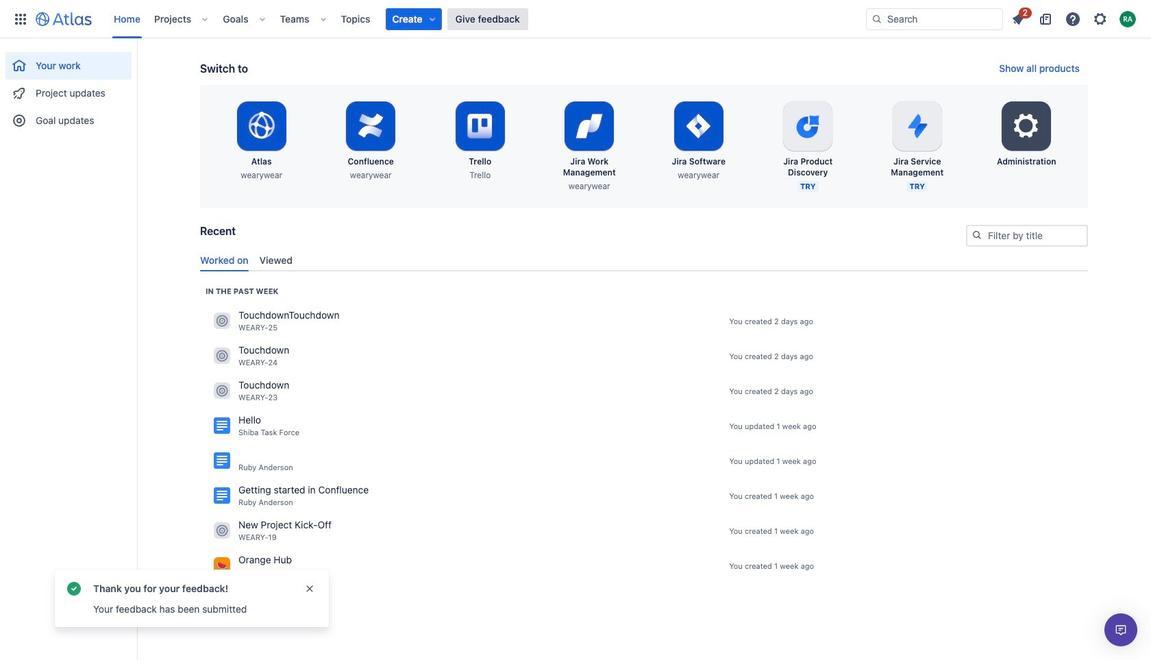 Task type: vqa. For each thing, say whether or not it's contained in the screenshot.
Search goals image
no



Task type: locate. For each thing, give the bounding box(es) containing it.
townsquare image
[[214, 313, 230, 329], [214, 383, 230, 399], [214, 523, 230, 539], [214, 558, 230, 574]]

2 confluence image from the top
[[214, 453, 230, 469]]

4 townsquare image from the top
[[214, 558, 230, 574]]

banner
[[0, 0, 1152, 38]]

tab list
[[195, 249, 1094, 271]]

1 confluence image from the top
[[214, 418, 230, 434]]

townsquare image
[[214, 348, 230, 364]]

switch to... image
[[12, 11, 29, 27]]

None search field
[[866, 8, 1004, 30]]

0 vertical spatial confluence image
[[214, 418, 230, 434]]

search image
[[872, 13, 883, 24]]

1 vertical spatial confluence image
[[214, 453, 230, 469]]

confluence image
[[214, 418, 230, 434], [214, 453, 230, 469]]

heading
[[206, 286, 279, 297]]

Search field
[[866, 8, 1004, 30]]

3 townsquare image from the top
[[214, 523, 230, 539]]

settings image
[[1011, 110, 1044, 143]]

settings image
[[1093, 11, 1109, 27]]

group
[[5, 38, 132, 138]]



Task type: describe. For each thing, give the bounding box(es) containing it.
Filter by title field
[[968, 226, 1087, 245]]

1 townsquare image from the top
[[214, 313, 230, 329]]

notifications image
[[1010, 11, 1027, 27]]

top element
[[8, 0, 866, 38]]

confluence image
[[214, 488, 230, 504]]

search image
[[972, 230, 983, 241]]

2 townsquare image from the top
[[214, 383, 230, 399]]

help image
[[1065, 11, 1082, 27]]

dismiss image
[[304, 583, 315, 594]]

account image
[[1120, 11, 1137, 27]]

open intercom messenger image
[[1113, 622, 1130, 638]]



